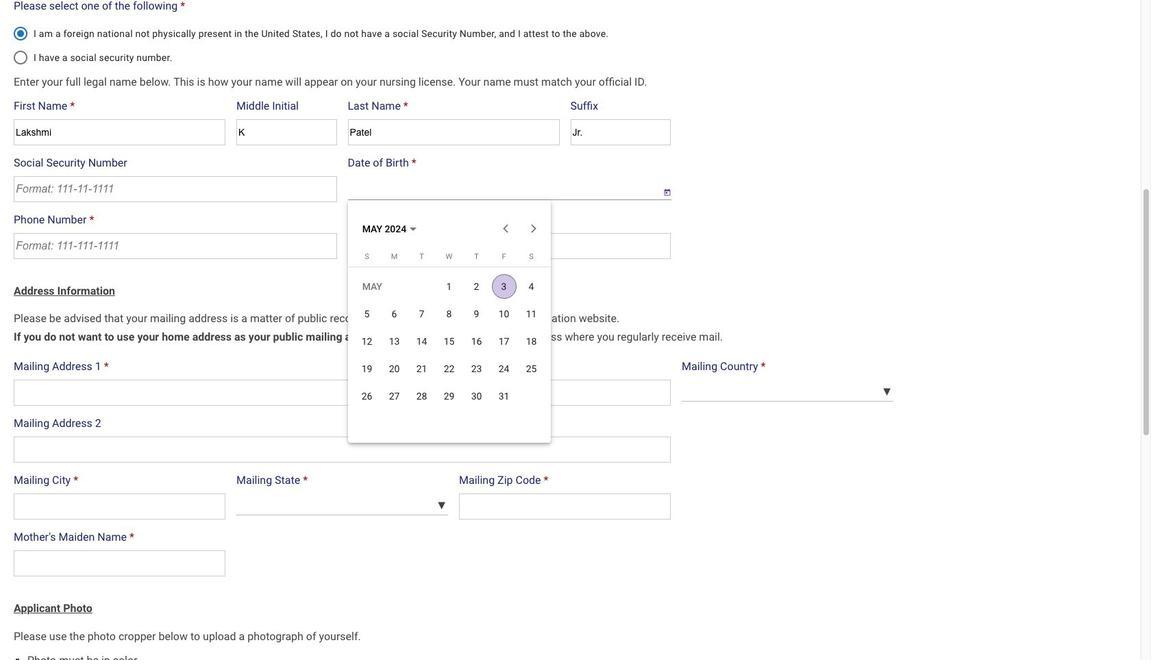 Task type: describe. For each thing, give the bounding box(es) containing it.
1 row from the top
[[353, 273, 545, 300]]

3 row from the top
[[353, 327, 545, 355]]

5 row from the top
[[353, 382, 545, 410]]

Format: 111-111-1111 text field
[[14, 233, 337, 259]]



Task type: locate. For each thing, give the bounding box(es) containing it.
row
[[353, 273, 545, 300], [353, 300, 545, 327], [353, 327, 545, 355], [353, 355, 545, 382], [353, 382, 545, 410]]

None text field
[[237, 119, 337, 145], [571, 119, 671, 145], [14, 437, 671, 463], [14, 494, 226, 520], [237, 119, 337, 145], [571, 119, 671, 145], [14, 437, 671, 463], [14, 494, 226, 520]]

option group
[[14, 19, 678, 64]]

2 row from the top
[[353, 300, 545, 327]]

grid
[[353, 252, 545, 410]]

Format: 111-11-1111 text field
[[14, 176, 337, 202]]

None text field
[[14, 119, 226, 145], [348, 119, 560, 145], [348, 233, 671, 259], [14, 380, 671, 406], [459, 494, 671, 520], [14, 551, 226, 577], [14, 119, 226, 145], [348, 119, 560, 145], [348, 233, 671, 259], [14, 380, 671, 406], [459, 494, 671, 520], [14, 551, 226, 577]]

None field
[[348, 176, 652, 200]]

4 row from the top
[[353, 355, 545, 382]]



Task type: vqa. For each thing, say whether or not it's contained in the screenshot.
second row from the bottom
yes



